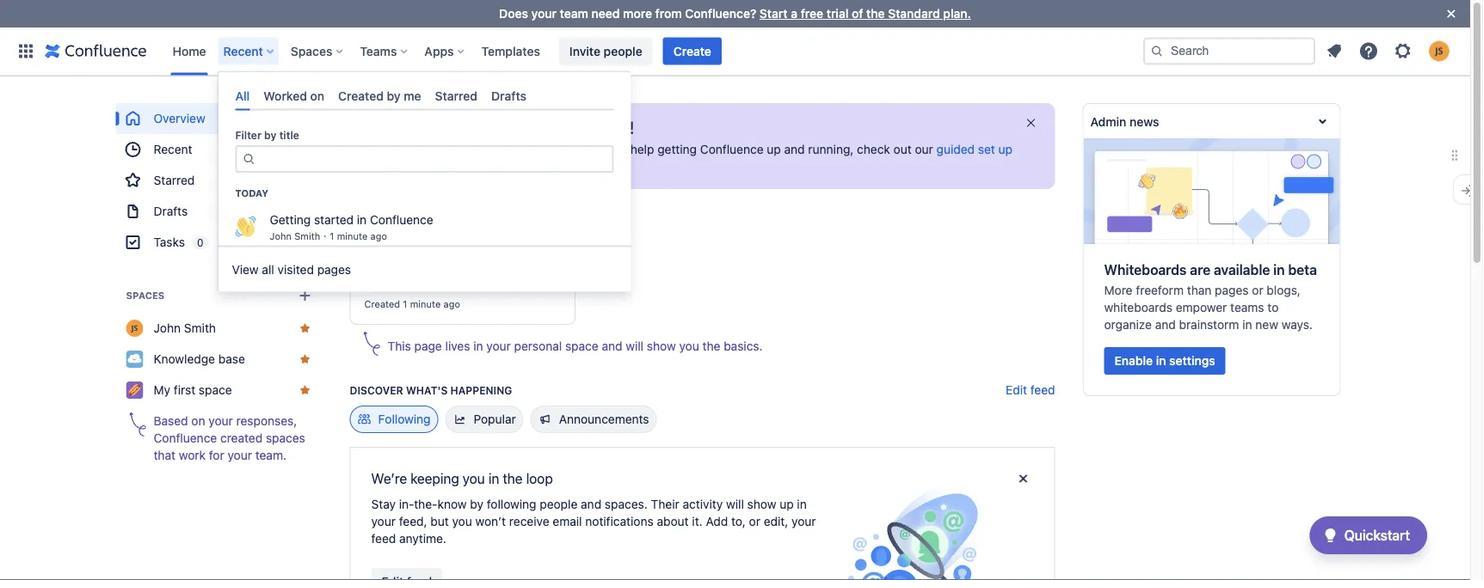 Task type: vqa. For each thing, say whether or not it's contained in the screenshot.
the Auto refresh checkbox
no



Task type: locate. For each thing, give the bounding box(es) containing it.
1 horizontal spatial the
[[702, 339, 720, 354]]

your up created
[[208, 414, 233, 428]]

your
[[531, 6, 557, 21], [486, 339, 511, 354], [208, 414, 233, 428], [228, 449, 252, 463], [371, 515, 396, 529], [791, 515, 816, 529]]

recent up "all"
[[223, 44, 263, 58]]

drafts
[[491, 89, 526, 103], [154, 204, 188, 219]]

check
[[857, 142, 890, 157]]

spaces
[[266, 431, 305, 446]]

1 horizontal spatial recent
[[223, 44, 263, 58]]

smith inside getting started in confluence john smith ・ 1 minute ago
[[294, 231, 320, 242]]

we're up stay
[[371, 471, 407, 487]]

more down help!
[[599, 142, 627, 157]]

close image left admin
[[1024, 116, 1038, 130]]

more left from
[[623, 6, 652, 21]]

recent down overview
[[154, 142, 192, 157]]

0 vertical spatial john
[[270, 231, 292, 242]]

on for based
[[191, 414, 205, 428]]

people inside the stay in-the-know by following people and spaces. their activity will show up in your feed, but you won't receive email notifications about it. add to, or edit, your feed anytime.
[[540, 498, 578, 512]]

1 horizontal spatial show
[[747, 498, 776, 512]]

0 vertical spatial pages
[[317, 263, 351, 277]]

1 horizontal spatial minute
[[410, 299, 441, 310]]

0 vertical spatial space
[[565, 339, 598, 354]]

show
[[647, 339, 676, 354], [747, 498, 776, 512]]

up right set
[[998, 142, 1013, 157]]

know
[[437, 498, 467, 512]]

starred up john.
[[435, 89, 477, 103]]

1 horizontal spatial by
[[387, 89, 401, 103]]

feed,
[[399, 515, 427, 529]]

drafts up the tasks
[[154, 204, 188, 219]]

to inside whiteboards are available in beta more freeform than pages or blogs, whiteboards empower teams to organize and brainstorm in new ways.
[[1268, 301, 1279, 315]]

or right to,
[[749, 515, 760, 529]]

feed down stay
[[371, 532, 396, 546]]

title
[[279, 129, 299, 141]]

your left personal
[[486, 339, 511, 354]]

feed inside the stay in-the-know by following people and spaces. their activity will show up in your feed, but you won't receive email notifications about it. add to, or edit, your feed anytime.
[[371, 532, 396, 546]]

help!
[[596, 117, 634, 137]]

1 vertical spatial created
[[364, 299, 400, 310]]

unstar this space image for my first space
[[298, 384, 312, 397]]

personal
[[514, 339, 562, 354]]

0 vertical spatial to
[[576, 117, 592, 137]]

show inside the stay in-the-know by following people and spaces. their activity will show up in your feed, but you won't receive email notifications about it. add to, or edit, your feed anytime.
[[747, 498, 776, 512]]

unstar this space image
[[298, 322, 312, 335], [298, 353, 312, 366], [298, 384, 312, 397]]

1 down started
[[330, 231, 334, 242]]

Filter by title text field
[[261, 147, 602, 171]]

2 vertical spatial confluence
[[154, 431, 217, 446]]

0 horizontal spatial pages
[[317, 263, 351, 277]]

0 horizontal spatial close image
[[1024, 116, 1038, 130]]

unstar this space image inside my first space link
[[298, 384, 312, 397]]

their
[[651, 498, 679, 512]]

team.
[[255, 449, 287, 463]]

feed inside edit feed button
[[1030, 383, 1055, 397]]

and up email
[[581, 498, 601, 512]]

pages inside whiteboards are available in beta more freeform than pages or blogs, whiteboards empower teams to organize and brainstorm in new ways.
[[1215, 283, 1249, 298]]

off
[[488, 219, 508, 231]]

confluence
[[700, 142, 764, 157], [370, 213, 433, 227], [154, 431, 217, 446]]

john
[[270, 231, 292, 242], [154, 321, 181, 335]]

1 vertical spatial space
[[199, 383, 232, 397]]

our
[[915, 142, 933, 157]]

and down whiteboards
[[1155, 318, 1176, 332]]

we're for keeping
[[371, 471, 407, 487]]

1 vertical spatial confluence
[[370, 213, 433, 227]]

people right invite
[[604, 44, 642, 58]]

the right of
[[866, 6, 885, 21]]

group
[[116, 103, 322, 258]]

to up like at the top of the page
[[576, 117, 592, 137]]

0 horizontal spatial 1
[[330, 231, 334, 242]]

1 horizontal spatial john
[[270, 231, 292, 242]]

0 vertical spatial starred
[[435, 89, 477, 103]]

your down created
[[228, 449, 252, 463]]

0 horizontal spatial space
[[199, 383, 232, 397]]

knowledge base
[[154, 352, 245, 366]]

0 vertical spatial ago
[[370, 231, 387, 242]]

1 vertical spatial spaces
[[126, 290, 165, 302]]

0 vertical spatial unstar this space image
[[298, 322, 312, 335]]

filter
[[235, 129, 261, 141]]

apps button
[[419, 37, 471, 65]]

:wave: image
[[235, 217, 256, 237], [235, 217, 256, 237]]

we're up experience
[[391, 142, 423, 157]]

1 vertical spatial recent
[[154, 142, 192, 157]]

base
[[218, 352, 245, 366]]

tab list containing all
[[228, 82, 621, 111]]

spaces
[[291, 44, 332, 58], [126, 290, 165, 302]]

1 horizontal spatial pages
[[1215, 283, 1249, 298]]

your right 'edit,'
[[791, 515, 816, 529]]

and inside whiteboards are available in beta more freeform than pages or blogs, whiteboards empower teams to organize and brainstorm in new ways.
[[1155, 318, 1176, 332]]

confluence up work
[[154, 431, 217, 446]]

1 vertical spatial smith
[[184, 321, 216, 335]]

than
[[1187, 283, 1212, 298]]

the-
[[414, 498, 438, 512]]

in inside getting started in confluence john smith ・ 1 minute ago
[[357, 213, 367, 227]]

the left basics.
[[702, 339, 720, 354]]

confluence right getting
[[700, 142, 764, 157]]

following button
[[350, 406, 438, 434]]

0 horizontal spatial the
[[503, 471, 523, 487]]

loop
[[526, 471, 553, 487]]

recent inside 'popup button'
[[223, 44, 263, 58]]

your down stay
[[371, 515, 396, 529]]

unstar this space image inside knowledge base link
[[298, 353, 312, 366]]

spaces up john smith
[[126, 290, 165, 302]]

1 vertical spatial show
[[747, 498, 776, 512]]

the up following
[[503, 471, 523, 487]]

all
[[262, 263, 274, 277]]

enable in settings link
[[1104, 347, 1226, 375]]

1 vertical spatial ago
[[443, 299, 460, 310]]

by for created
[[387, 89, 401, 103]]

my
[[154, 383, 170, 397]]

view
[[232, 263, 259, 277]]

john.
[[442, 117, 485, 137]]

by left me
[[387, 89, 401, 103]]

what's
[[406, 385, 448, 397]]

by up won't
[[470, 498, 483, 512]]

in inside the stay in-the-know by following people and spaces. their activity will show up in your feed, but you won't receive email notifications about it. add to, or edit, your feed anytime.
[[797, 498, 807, 512]]

we're happy you're here. if you'd like more help getting confluence up and running, check out our
[[391, 142, 937, 157]]

created for created 1 minute ago
[[364, 299, 400, 310]]

confluence image
[[45, 41, 147, 62], [45, 41, 147, 62]]

0 vertical spatial 1
[[330, 231, 334, 242]]

pages down available
[[1215, 283, 1249, 298]]

show left basics.
[[647, 339, 676, 354]]

recent link
[[116, 134, 322, 165]]

filter by title
[[235, 129, 299, 141]]

on right the worked
[[310, 89, 324, 103]]

0 horizontal spatial confluence
[[154, 431, 217, 446]]

starred
[[435, 89, 477, 103], [154, 173, 195, 188]]

unstar this space image inside john smith link
[[298, 322, 312, 335]]

whiteboards
[[1104, 262, 1187, 278]]

0 vertical spatial minute
[[337, 231, 368, 242]]

up inside 'guided set up experience'
[[998, 142, 1013, 157]]

1 horizontal spatial close image
[[1441, 3, 1462, 24]]

0 vertical spatial on
[[310, 89, 324, 103]]

1 vertical spatial we're
[[391, 142, 423, 157]]

0 horizontal spatial show
[[647, 339, 676, 354]]

1 unstar this space image from the top
[[298, 322, 312, 335]]

edit feed
[[1006, 383, 1055, 397]]

minute down pick
[[337, 231, 368, 242]]

1 horizontal spatial to
[[1268, 301, 1279, 315]]

feed right edit on the bottom
[[1030, 383, 1055, 397]]

to
[[576, 117, 592, 137], [1268, 301, 1279, 315]]

1 vertical spatial minute
[[410, 299, 441, 310]]

ago up the lives
[[443, 299, 460, 310]]

or up teams
[[1252, 283, 1263, 298]]

0 vertical spatial or
[[1252, 283, 1263, 298]]

1 vertical spatial people
[[540, 498, 578, 512]]

up inside the stay in-the-know by following people and spaces. their activity will show up in your feed, but you won't receive email notifications about it. add to, or edit, your feed anytime.
[[780, 498, 794, 512]]

g'day, john. we're here to help!
[[391, 117, 634, 137]]

2 vertical spatial the
[[503, 471, 523, 487]]

0 vertical spatial close image
[[1441, 3, 1462, 24]]

or inside whiteboards are available in beta more freeform than pages or blogs, whiteboards empower teams to organize and brainstorm in new ways.
[[1252, 283, 1263, 298]]

0 horizontal spatial people
[[540, 498, 578, 512]]

visited
[[277, 263, 314, 277]]

popular button
[[445, 406, 524, 434]]

in-
[[399, 498, 414, 512]]

overview link
[[116, 103, 322, 134]]

to up new
[[1268, 301, 1279, 315]]

2 vertical spatial unstar this space image
[[298, 384, 312, 397]]

unstar this space image for knowledge base
[[298, 353, 312, 366]]

0 vertical spatial by
[[387, 89, 401, 103]]

1 down view all visited pages link
[[403, 299, 407, 310]]

unstar this space image for john smith
[[298, 322, 312, 335]]

smith down getting
[[294, 231, 320, 242]]

1 horizontal spatial 1
[[403, 299, 407, 310]]

your left team in the top left of the page
[[531, 6, 557, 21]]

0 vertical spatial show
[[647, 339, 676, 354]]

john down getting
[[270, 231, 292, 242]]

close image up "your profile and preferences" image on the right of page
[[1441, 3, 1462, 24]]

1 vertical spatial 1
[[403, 299, 407, 310]]

we're for happy
[[391, 142, 423, 157]]

2 vertical spatial by
[[470, 498, 483, 512]]

on for worked
[[310, 89, 324, 103]]

1 horizontal spatial spaces
[[291, 44, 332, 58]]

by
[[387, 89, 401, 103], [264, 129, 277, 141], [470, 498, 483, 512]]

1 vertical spatial close image
[[1024, 116, 1038, 130]]

1 vertical spatial drafts
[[154, 204, 188, 219]]

2 unstar this space image from the top
[[298, 353, 312, 366]]

0 horizontal spatial on
[[191, 414, 205, 428]]

more
[[623, 6, 652, 21], [599, 142, 627, 157]]

show up 'edit,'
[[747, 498, 776, 512]]

close image
[[1441, 3, 1462, 24], [1024, 116, 1038, 130]]

guided set up experience link
[[391, 142, 1013, 174]]

are
[[1190, 262, 1210, 278]]

by left the title
[[264, 129, 277, 141]]

banner
[[0, 27, 1470, 76]]

1 vertical spatial by
[[264, 129, 277, 141]]

john up the knowledge at the bottom
[[154, 321, 181, 335]]

1 vertical spatial pages
[[1215, 283, 1249, 298]]

pages
[[317, 263, 351, 277], [1215, 283, 1249, 298]]

on inside based on your responses, confluence created spaces that work for your team.
[[191, 414, 205, 428]]

search image
[[1150, 44, 1164, 58]]

1 vertical spatial to
[[1268, 301, 1279, 315]]

1 vertical spatial or
[[749, 515, 760, 529]]

2 horizontal spatial the
[[866, 6, 885, 21]]

2 horizontal spatial confluence
[[700, 142, 764, 157]]

will up announcements
[[626, 339, 644, 354]]

0 horizontal spatial minute
[[337, 231, 368, 242]]

teams button
[[355, 37, 414, 65]]

drafts up g'day, john. we're here to help! on the top left of the page
[[491, 89, 526, 103]]

the
[[866, 6, 885, 21], [702, 339, 720, 354], [503, 471, 523, 487]]

created up this at the left
[[364, 299, 400, 310]]

by inside the stay in-the-know by following people and spaces. their activity will show up in your feed, but you won't receive email notifications about it. add to, or edit, your feed anytime.
[[470, 498, 483, 512]]

starred down recent link
[[154, 173, 195, 188]]

1 vertical spatial will
[[726, 498, 744, 512]]

0 vertical spatial feed
[[1030, 383, 1055, 397]]

pick up where you left off
[[350, 219, 508, 231]]

your profile and preferences image
[[1429, 41, 1450, 62]]

lives
[[445, 339, 470, 354]]

anytime.
[[399, 532, 446, 546]]

work
[[179, 449, 206, 463]]

beta
[[1288, 262, 1317, 278]]

people inside button
[[604, 44, 642, 58]]

based on your responses, confluence created spaces that work for your team.
[[154, 414, 305, 463]]

admin news
[[1090, 114, 1159, 128]]

0 vertical spatial recent
[[223, 44, 263, 58]]

people up email
[[540, 498, 578, 512]]

will
[[626, 339, 644, 354], [726, 498, 744, 512]]

space right first
[[199, 383, 232, 397]]

1 horizontal spatial feed
[[1030, 383, 1055, 397]]

will up to,
[[726, 498, 744, 512]]

following
[[378, 412, 431, 427]]

space right personal
[[565, 339, 598, 354]]

0 vertical spatial smith
[[294, 231, 320, 242]]

0 vertical spatial spaces
[[291, 44, 332, 58]]

we're up here.
[[489, 117, 534, 137]]

on right based
[[191, 414, 205, 428]]

won't
[[475, 515, 506, 529]]

created down teams
[[338, 89, 384, 103]]

1 horizontal spatial confluence
[[370, 213, 433, 227]]

up up 'edit,'
[[780, 498, 794, 512]]

smith
[[294, 231, 320, 242], [184, 321, 216, 335]]

you
[[435, 219, 457, 231], [679, 339, 699, 354], [463, 471, 485, 487], [452, 515, 472, 529]]

2 horizontal spatial by
[[470, 498, 483, 512]]

1 horizontal spatial smith
[[294, 231, 320, 242]]

0 vertical spatial created
[[338, 89, 384, 103]]

0 vertical spatial drafts
[[491, 89, 526, 103]]

we're
[[489, 117, 534, 137], [391, 142, 423, 157], [371, 471, 407, 487]]

receive
[[509, 515, 549, 529]]

it.
[[692, 515, 703, 529]]

by for filter
[[264, 129, 277, 141]]

1 horizontal spatial will
[[726, 498, 744, 512]]

pages down ・
[[317, 263, 351, 277]]

0 horizontal spatial starred
[[154, 173, 195, 188]]

following
[[487, 498, 536, 512]]

admin news button
[[1083, 104, 1340, 139]]

does
[[499, 6, 528, 21]]

0 vertical spatial will
[[626, 339, 644, 354]]

create a space image
[[295, 286, 315, 306]]

3 unstar this space image from the top
[[298, 384, 312, 397]]

all
[[235, 89, 250, 103]]

0 horizontal spatial or
[[749, 515, 760, 529]]

0 horizontal spatial smith
[[184, 321, 216, 335]]

0 vertical spatial people
[[604, 44, 642, 58]]

1 horizontal spatial people
[[604, 44, 642, 58]]

1 horizontal spatial space
[[565, 339, 598, 354]]

ago down pick
[[370, 231, 387, 242]]

on inside tab list
[[310, 89, 324, 103]]

0 horizontal spatial recent
[[154, 142, 192, 157]]

created for created by me
[[338, 89, 384, 103]]

1 vertical spatial unstar this space image
[[298, 353, 312, 366]]

you up know
[[463, 471, 485, 487]]

need
[[591, 6, 620, 21]]

worked
[[263, 89, 307, 103]]

confluence up view all visited pages link
[[370, 213, 433, 227]]

team
[[560, 6, 588, 21]]

smith up knowledge base at left
[[184, 321, 216, 335]]

minute down view all visited pages link
[[410, 299, 441, 310]]

1 horizontal spatial or
[[1252, 283, 1263, 298]]

0 horizontal spatial feed
[[371, 532, 396, 546]]

0 horizontal spatial by
[[264, 129, 277, 141]]

spaces up worked on
[[291, 44, 332, 58]]

tab list
[[228, 82, 621, 111]]

1 vertical spatial feed
[[371, 532, 396, 546]]

1 vertical spatial on
[[191, 414, 205, 428]]

you down know
[[452, 515, 472, 529]]

1 horizontal spatial on
[[310, 89, 324, 103]]

check image
[[1320, 526, 1341, 546]]

1 vertical spatial starred
[[154, 173, 195, 188]]

0 horizontal spatial ago
[[370, 231, 387, 242]]

minute inside getting started in confluence john smith ・ 1 minute ago
[[337, 231, 368, 242]]



Task type: describe. For each thing, give the bounding box(es) containing it.
teams
[[360, 44, 397, 58]]

will inside the stay in-the-know by following people and spaces. their activity will show up in your feed, but you won't receive email notifications about it. add to, or edit, your feed anytime.
[[726, 498, 744, 512]]

new
[[1255, 318, 1278, 332]]

free
[[801, 6, 823, 21]]

up left running,
[[767, 142, 781, 157]]

notification icon image
[[1324, 41, 1345, 62]]

whiteboards
[[1104, 301, 1173, 315]]

admin
[[1090, 114, 1126, 128]]

announcements
[[559, 412, 649, 427]]

does your team need more from confluence? start a free trial of the standard plan.
[[499, 6, 971, 21]]

freeform
[[1136, 283, 1184, 298]]

set
[[978, 142, 995, 157]]

getting
[[657, 142, 697, 157]]

my first space link
[[116, 375, 322, 406]]

and inside the stay in-the-know by following people and spaces. their activity will show up in your feed, but you won't receive email notifications about it. add to, or edit, your feed anytime.
[[581, 498, 601, 512]]

spaces inside popup button
[[291, 44, 332, 58]]

0
[[197, 237, 203, 249]]

start a free trial of the standard plan. link
[[760, 6, 971, 21]]

teams
[[1230, 301, 1264, 315]]

up right pick
[[377, 219, 392, 231]]

appswitcher icon image
[[15, 41, 36, 62]]

worked on
[[263, 89, 324, 103]]

0 vertical spatial confluence
[[700, 142, 764, 157]]

global element
[[10, 27, 1143, 75]]

confluence?
[[685, 6, 756, 21]]

banner containing home
[[0, 27, 1470, 76]]

recent button
[[218, 37, 280, 65]]

invite people button
[[559, 37, 653, 65]]

out
[[894, 142, 912, 157]]

edit
[[1006, 383, 1027, 397]]

templates
[[481, 44, 540, 58]]

and up announcements
[[602, 339, 622, 354]]

happy
[[426, 142, 461, 157]]

john smith link
[[116, 313, 322, 344]]

created
[[220, 431, 263, 446]]

settings
[[1169, 354, 1215, 368]]

tasks
[[154, 235, 185, 249]]

0 horizontal spatial will
[[626, 339, 644, 354]]

you left left
[[435, 219, 457, 231]]

invite people
[[569, 44, 642, 58]]

starred link
[[116, 165, 322, 196]]

overview
[[154, 111, 205, 126]]

trial
[[827, 6, 848, 21]]

brainstorm
[[1179, 318, 1239, 332]]

blogs,
[[1267, 283, 1301, 298]]

you left basics.
[[679, 339, 699, 354]]

standard
[[888, 6, 940, 21]]

email
[[553, 515, 582, 529]]

starred inside group
[[154, 173, 195, 188]]

add
[[706, 515, 728, 529]]

1 vertical spatial the
[[702, 339, 720, 354]]

that
[[154, 449, 176, 463]]

1 horizontal spatial drafts
[[491, 89, 526, 103]]

enable in settings
[[1114, 354, 1215, 368]]

close message box image
[[1013, 469, 1034, 489]]

edit,
[[764, 515, 788, 529]]

or inside the stay in-the-know by following people and spaces. their activity will show up in your feed, but you won't receive email notifications about it. add to, or edit, your feed anytime.
[[749, 515, 760, 529]]

this page lives in your personal space and will show you the basics.
[[388, 339, 763, 354]]

apps
[[424, 44, 454, 58]]

here.
[[502, 142, 530, 157]]

1 horizontal spatial ago
[[443, 299, 460, 310]]

activity
[[683, 498, 723, 512]]

pick
[[350, 219, 374, 231]]

from
[[655, 6, 682, 21]]

about
[[657, 515, 689, 529]]

quickstart
[[1344, 528, 1410, 544]]

stay in-the-know by following people and spaces. their activity will show up in your feed, but you won't receive email notifications about it. add to, or edit, your feed anytime.
[[371, 498, 816, 546]]

starred inside tab list
[[435, 89, 477, 103]]

me
[[404, 89, 421, 103]]

・
[[320, 231, 330, 242]]

whiteboards are available in beta more freeform than pages or blogs, whiteboards empower teams to organize and brainstorm in new ways.
[[1104, 262, 1317, 332]]

0 vertical spatial we're
[[489, 117, 534, 137]]

group containing overview
[[116, 103, 322, 258]]

more
[[1104, 283, 1133, 298]]

john smith
[[154, 321, 216, 335]]

keeping
[[410, 471, 459, 487]]

recent inside group
[[154, 142, 192, 157]]

you'd
[[544, 142, 574, 157]]

like
[[577, 142, 595, 157]]

started
[[314, 213, 354, 227]]

0 horizontal spatial spaces
[[126, 290, 165, 302]]

john inside getting started in confluence john smith ・ 1 minute ago
[[270, 231, 292, 242]]

created 1 minute ago
[[364, 299, 460, 310]]

confluence inside based on your responses, confluence created spaces that work for your team.
[[154, 431, 217, 446]]

1 inside getting started in confluence john smith ・ 1 minute ago
[[330, 231, 334, 242]]

0 horizontal spatial john
[[154, 321, 181, 335]]

0 horizontal spatial drafts
[[154, 204, 188, 219]]

smith inside john smith link
[[184, 321, 216, 335]]

left
[[460, 219, 485, 231]]

you inside the stay in-the-know by following people and spaces. their activity will show up in your feed, but you won't receive email notifications about it. add to, or edit, your feed anytime.
[[452, 515, 472, 529]]

responses,
[[236, 414, 297, 428]]

ago inside getting started in confluence john smith ・ 1 minute ago
[[370, 231, 387, 242]]

0 horizontal spatial to
[[576, 117, 592, 137]]

but
[[430, 515, 449, 529]]

g'day,
[[391, 117, 438, 137]]

here
[[538, 117, 572, 137]]

spaces.
[[605, 498, 648, 512]]

Search field
[[1143, 37, 1315, 65]]

plan.
[[943, 6, 971, 21]]

0 vertical spatial the
[[866, 6, 885, 21]]

created by me
[[338, 89, 421, 103]]

discover
[[350, 385, 403, 397]]

stay
[[371, 498, 396, 512]]

0 vertical spatial more
[[623, 6, 652, 21]]

a
[[791, 6, 797, 21]]

based
[[154, 414, 188, 428]]

home link
[[167, 37, 211, 65]]

confluence inside getting started in confluence john smith ・ 1 minute ago
[[370, 213, 433, 227]]

for
[[209, 449, 224, 463]]

help icon image
[[1358, 41, 1379, 62]]

enable
[[1114, 354, 1153, 368]]

1 vertical spatial more
[[599, 142, 627, 157]]

happening
[[450, 385, 512, 397]]

notifications
[[585, 515, 654, 529]]

spaces button
[[285, 37, 350, 65]]

settings icon image
[[1393, 41, 1413, 62]]

and left running,
[[784, 142, 805, 157]]



